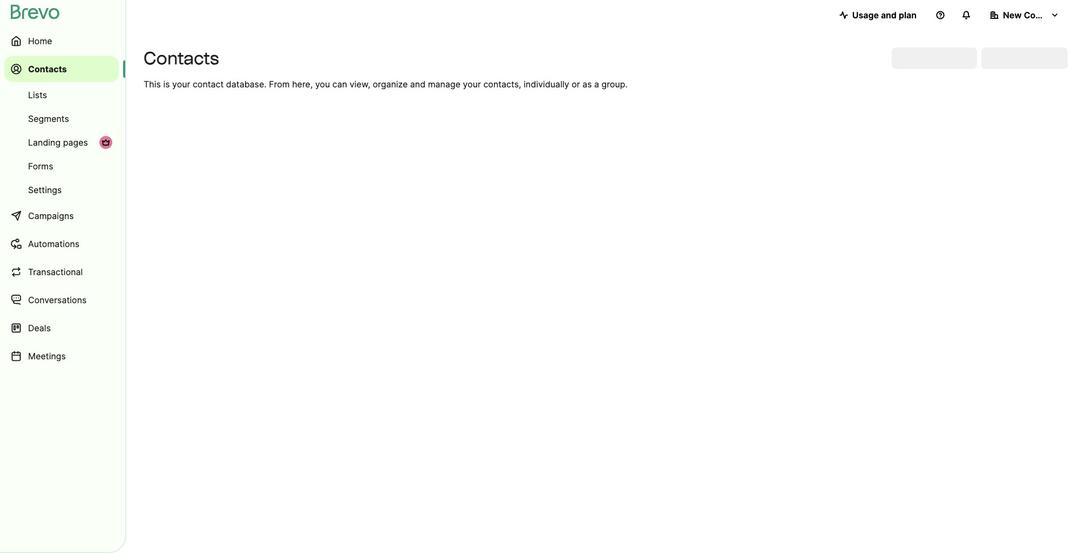 Task type: describe. For each thing, give the bounding box(es) containing it.
company
[[1025, 10, 1065, 21]]

contacts link
[[4, 56, 119, 82]]

home
[[28, 36, 52, 46]]

home link
[[4, 28, 119, 54]]

settings
[[28, 185, 62, 196]]

forms link
[[4, 156, 119, 177]]

forms
[[28, 161, 53, 172]]

transactional link
[[4, 259, 119, 285]]

from
[[269, 79, 290, 90]]

individually
[[524, 79, 570, 90]]

contacts,
[[484, 79, 522, 90]]

1 vertical spatial and
[[410, 79, 426, 90]]

can
[[333, 79, 347, 90]]

new company
[[1004, 10, 1065, 21]]

is
[[163, 79, 170, 90]]

new
[[1004, 10, 1023, 21]]

settings link
[[4, 179, 119, 201]]

landing
[[28, 137, 61, 148]]

landing pages link
[[4, 132, 119, 153]]

lists link
[[4, 84, 119, 106]]

2 your from the left
[[463, 79, 481, 90]]

segments link
[[4, 108, 119, 130]]

landing pages
[[28, 137, 88, 148]]

you
[[315, 79, 330, 90]]

organize
[[373, 79, 408, 90]]

campaigns
[[28, 211, 74, 221]]

meetings link
[[4, 344, 119, 370]]

usage and plan
[[853, 10, 917, 21]]

conversations
[[28, 295, 87, 306]]



Task type: vqa. For each thing, say whether or not it's contained in the screenshot.
at inside button
no



Task type: locate. For each thing, give the bounding box(es) containing it.
this is your contact database. from here, you can view, organize and manage your contacts, individually or as a group.
[[144, 79, 628, 90]]

meetings
[[28, 351, 66, 362]]

as
[[583, 79, 592, 90]]

and left manage
[[410, 79, 426, 90]]

and left plan
[[882, 10, 897, 21]]

or
[[572, 79, 580, 90]]

your
[[172, 79, 190, 90], [463, 79, 481, 90]]

group.
[[602, 79, 628, 90]]

conversations link
[[4, 287, 119, 313]]

0 vertical spatial and
[[882, 10, 897, 21]]

contacts
[[144, 48, 219, 69], [28, 64, 67, 75]]

1 your from the left
[[172, 79, 190, 90]]

here,
[[292, 79, 313, 90]]

this
[[144, 79, 161, 90]]

lists
[[28, 90, 47, 100]]

view,
[[350, 79, 371, 90]]

0 horizontal spatial your
[[172, 79, 190, 90]]

deals link
[[4, 316, 119, 341]]

database.
[[226, 79, 267, 90]]

deals
[[28, 323, 51, 334]]

1 horizontal spatial and
[[882, 10, 897, 21]]

0 horizontal spatial contacts
[[28, 64, 67, 75]]

contacts up lists at the left
[[28, 64, 67, 75]]

0 horizontal spatial and
[[410, 79, 426, 90]]

new company button
[[982, 4, 1069, 26]]

campaigns link
[[4, 203, 119, 229]]

and inside button
[[882, 10, 897, 21]]

segments
[[28, 113, 69, 124]]

your right is
[[172, 79, 190, 90]]

plan
[[899, 10, 917, 21]]

your right manage
[[463, 79, 481, 90]]

manage
[[428, 79, 461, 90]]

usage
[[853, 10, 879, 21]]

left___rvooi image
[[102, 138, 110, 147]]

a
[[595, 79, 600, 90]]

pages
[[63, 137, 88, 148]]

1 horizontal spatial contacts
[[144, 48, 219, 69]]

usage and plan button
[[831, 4, 926, 26]]

contact
[[193, 79, 224, 90]]

automations link
[[4, 231, 119, 257]]

1 horizontal spatial your
[[463, 79, 481, 90]]

contacts inside "link"
[[28, 64, 67, 75]]

contacts up is
[[144, 48, 219, 69]]

transactional
[[28, 267, 83, 278]]

automations
[[28, 239, 80, 250]]

and
[[882, 10, 897, 21], [410, 79, 426, 90]]



